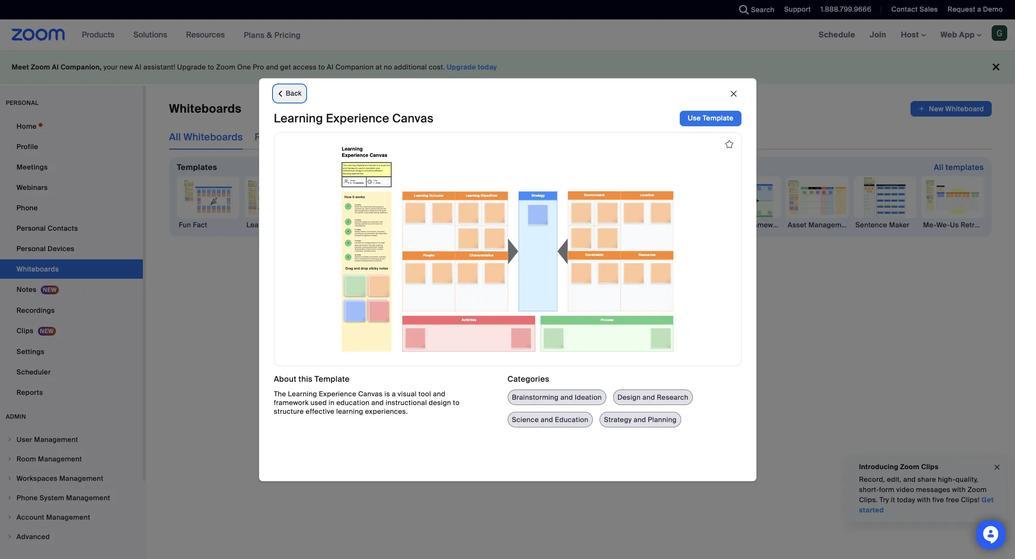 Task type: describe. For each thing, give the bounding box(es) containing it.
admin
[[6, 413, 26, 421]]

zoom inside record, edit, and share high-quality, short-form video messages with zoom clips. try it today with five free clips!
[[968, 486, 987, 494]]

to inside the learning experience canvas is a visual tool and framework used in education and instructional design to structure effective learning experiences.
[[453, 399, 460, 407]]

about
[[274, 374, 297, 384]]

sales
[[920, 5, 938, 14]]

meet zoom ai companion, footer
[[0, 51, 1015, 84]]

zoom left one
[[216, 63, 235, 71]]

uml class diagram element
[[380, 220, 448, 230]]

close image
[[993, 462, 1001, 473]]

zoom right meet
[[31, 63, 50, 71]]

sentence maker element
[[854, 220, 916, 230]]

demo
[[983, 5, 1003, 14]]

brainstorming and ideation
[[512, 393, 602, 402]]

and inside button
[[537, 221, 550, 229]]

learning
[[336, 407, 363, 416]]

zoom up edit,
[[900, 463, 920, 471]]

meet
[[12, 63, 29, 71]]

profile link
[[0, 137, 143, 156]]

laboratory
[[653, 221, 688, 229]]

me-
[[923, 221, 937, 229]]

templates
[[946, 162, 984, 173]]

one
[[237, 63, 251, 71]]

experiences.
[[365, 407, 408, 416]]

add image
[[548, 341, 554, 351]]

personal devices
[[17, 244, 74, 253]]

0 vertical spatial experience
[[326, 111, 389, 126]]

us
[[950, 221, 959, 229]]

webinars
[[17, 183, 48, 192]]

cynefin framework
[[720, 221, 784, 229]]

sentence
[[856, 221, 887, 229]]

pro
[[253, 63, 264, 71]]

1 vertical spatial clips
[[921, 463, 939, 471]]

scheduler
[[17, 368, 51, 377]]

weekly planner
[[585, 221, 636, 229]]

get started
[[859, 496, 994, 515]]

shared
[[387, 131, 421, 143]]

to left one
[[208, 63, 214, 71]]

edit,
[[887, 475, 902, 484]]

tell
[[551, 221, 563, 229]]

design
[[429, 399, 451, 407]]

laboratory report button
[[651, 176, 713, 230]]

laboratory report element
[[651, 220, 713, 230]]

personal contacts link
[[0, 219, 143, 238]]

and right strategy
[[634, 416, 646, 424]]

clips inside personal menu menu
[[17, 327, 34, 335]]

time
[[539, 313, 554, 321]]

a left demo
[[977, 5, 981, 14]]

show and tell with a twist
[[517, 221, 602, 229]]

about this template
[[274, 374, 350, 384]]

2 upgrade from the left
[[447, 63, 476, 71]]

cynefin framework element
[[718, 220, 784, 230]]

get started link
[[859, 496, 994, 515]]

experience inside button
[[277, 221, 315, 229]]

additional
[[394, 63, 427, 71]]

education
[[555, 416, 589, 424]]

0 vertical spatial learning experience canvas
[[274, 111, 434, 126]]

record,
[[859, 475, 885, 484]]

sentence maker
[[856, 221, 910, 229]]

and left is
[[371, 399, 384, 407]]

to right time
[[556, 313, 562, 321]]

all templates
[[934, 162, 984, 173]]

support
[[784, 5, 811, 14]]

contacts
[[48, 224, 78, 233]]

uml class diagram button
[[380, 176, 448, 230]]

template inside the use template button
[[703, 114, 734, 123]]

cynefin
[[720, 221, 745, 229]]

create
[[515, 289, 554, 304]]

twist
[[586, 221, 602, 229]]

clips!
[[961, 496, 980, 504]]

to right access
[[318, 63, 325, 71]]

it
[[891, 496, 895, 504]]

me
[[445, 131, 460, 143]]

asset management element
[[786, 220, 852, 230]]

use template button
[[680, 111, 741, 126]]

uml class diagram
[[382, 221, 448, 229]]

weekly schedule element
[[448, 220, 510, 230]]

shared with me
[[387, 131, 460, 143]]

all for all whiteboards
[[169, 131, 181, 143]]

and left ideation
[[561, 393, 573, 402]]

create and collaborate
[[515, 289, 646, 304]]

new
[[120, 63, 133, 71]]

and right tool
[[433, 390, 445, 399]]

personal menu menu
[[0, 117, 143, 403]]

1.888.799.9666 button up the schedule link on the top right of the page
[[821, 5, 872, 14]]

instructional
[[386, 399, 427, 407]]

ideation
[[575, 393, 602, 402]]

recordings link
[[0, 301, 143, 320]]

maker
[[889, 221, 910, 229]]

personal for personal contacts
[[17, 224, 46, 233]]

personal for personal devices
[[17, 244, 46, 253]]

in
[[329, 399, 335, 407]]

trash
[[518, 131, 544, 143]]

plans & pricing
[[244, 30, 301, 40]]

meetings link
[[0, 157, 143, 177]]

companion
[[335, 63, 374, 71]]

phone
[[17, 204, 38, 212]]

show and tell with a twist element
[[515, 220, 602, 230]]

and up make
[[557, 289, 578, 304]]

we-
[[937, 221, 950, 229]]

request a demo
[[948, 5, 1003, 14]]

personal devices link
[[0, 239, 143, 259]]

add to starred image
[[725, 140, 733, 148]]

upgrade today link
[[447, 63, 497, 71]]

weekly planner button
[[583, 176, 646, 230]]

structure
[[274, 407, 304, 416]]

marketing
[[337, 221, 371, 229]]

get
[[280, 63, 291, 71]]

research
[[657, 393, 689, 402]]

asset management
[[788, 221, 852, 229]]

masterpiece.
[[590, 313, 633, 321]]

reports link
[[0, 383, 143, 402]]

contact sales link up join at the top right of the page
[[884, 0, 941, 19]]

schedule inside meetings navigation
[[819, 30, 855, 40]]

fact
[[193, 221, 207, 229]]

retrospective
[[961, 221, 1007, 229]]

asset management button
[[786, 176, 852, 230]]

whiteboard
[[575, 342, 613, 350]]

experience inside the learning experience canvas is a visual tool and framework used in education and instructional design to structure effective learning experiences.
[[319, 390, 356, 399]]

make
[[564, 313, 582, 321]]

learning experience canvas element
[[245, 220, 341, 230]]

learning experience canvas inside learning experience canvas element
[[247, 221, 341, 229]]

meet zoom ai companion, your new ai assistant! upgrade to zoom one pro and get access to ai companion at no additional cost. upgrade today
[[12, 63, 497, 71]]



Task type: vqa. For each thing, say whether or not it's contained in the screenshot.
black image
no



Task type: locate. For each thing, give the bounding box(es) containing it.
record, edit, and share high-quality, short-form video messages with zoom clips. try it today with five free clips!
[[859, 475, 987, 504]]

ai right 'new' at the left top
[[135, 63, 142, 71]]

template
[[703, 114, 734, 123], [315, 374, 350, 384]]

messages
[[916, 486, 951, 494]]

1 horizontal spatial all
[[934, 162, 944, 173]]

1 upgrade from the left
[[177, 63, 206, 71]]

1 horizontal spatial clips
[[921, 463, 939, 471]]

whiteboards right my
[[316, 131, 376, 143]]

whiteboards for my
[[316, 131, 376, 143]]

profile
[[17, 142, 38, 151]]

to right design
[[453, 399, 460, 407]]

1 horizontal spatial schedule
[[819, 30, 855, 40]]

1 vertical spatial learning experience canvas
[[247, 221, 341, 229]]

learning inside the learning experience canvas is a visual tool and framework used in education and instructional design to structure effective learning experiences.
[[288, 390, 317, 399]]

a right make
[[584, 313, 588, 321]]

today inside record, edit, and share high-quality, short-form video messages with zoom clips. try it today with five free clips!
[[897, 496, 915, 504]]

new whiteboard button
[[540, 338, 621, 354]]

3 ai from the left
[[327, 63, 334, 71]]

contact sales
[[892, 5, 938, 14]]

and right the design
[[643, 393, 655, 402]]

canvas inside 'element'
[[372, 221, 397, 229]]

introducing zoom clips
[[859, 463, 939, 471]]

all inside button
[[934, 162, 944, 173]]

introducing
[[859, 463, 899, 471]]

upgrade
[[177, 63, 206, 71], [447, 63, 476, 71]]

a inside the learning experience canvas is a visual tool and framework used in education and instructional design to structure effective learning experiences.
[[392, 390, 396, 399]]

categories
[[508, 374, 549, 384]]

2 vertical spatial learning
[[288, 390, 317, 399]]

and inside meet zoom ai companion, footer
[[266, 63, 278, 71]]

all whiteboards
[[169, 131, 243, 143]]

personal down personal contacts
[[17, 244, 46, 253]]

whiteboards up all whiteboards
[[169, 101, 242, 116]]

1.888.799.9666 button up join at the top right of the page
[[813, 0, 874, 19]]

0 horizontal spatial all
[[169, 131, 181, 143]]

whiteboards for all
[[183, 131, 243, 143]]

0 vertical spatial template
[[703, 114, 734, 123]]

ai
[[52, 63, 59, 71], [135, 63, 142, 71], [327, 63, 334, 71]]

learning
[[274, 111, 323, 126], [247, 221, 276, 229], [288, 390, 317, 399]]

1 vertical spatial all
[[934, 162, 944, 173]]

0 horizontal spatial ai
[[52, 63, 59, 71]]

1 horizontal spatial weekly
[[585, 221, 608, 229]]

ai left companion
[[327, 63, 334, 71]]

1 ai from the left
[[52, 63, 59, 71]]

management
[[809, 221, 852, 229]]

clips up settings
[[17, 327, 34, 335]]

it's
[[528, 313, 537, 321]]

zoom up clips!
[[968, 486, 987, 494]]

the
[[274, 390, 286, 399]]

show and tell with a twist button
[[515, 176, 602, 230]]

weekly inside weekly planner element
[[585, 221, 608, 229]]

and
[[266, 63, 278, 71], [537, 221, 550, 229], [557, 289, 578, 304], [433, 390, 445, 399], [561, 393, 573, 402], [643, 393, 655, 402], [371, 399, 384, 407], [541, 416, 553, 424], [634, 416, 646, 424], [903, 475, 916, 484]]

and right the science
[[541, 416, 553, 424]]

with left me
[[423, 131, 443, 143]]

all left templates
[[934, 162, 944, 173]]

1.888.799.9666 button
[[813, 0, 874, 19], [821, 5, 872, 14]]

digital marketing canvas element
[[312, 220, 397, 230]]

with right tell
[[564, 221, 578, 229]]

0 vertical spatial learning
[[274, 111, 323, 126]]

2 vertical spatial experience
[[319, 390, 356, 399]]

quality,
[[956, 475, 978, 484]]

used
[[311, 399, 327, 407]]

schedule inside "button"
[[475, 221, 506, 229]]

my whiteboards
[[300, 131, 376, 143]]

meetings navigation
[[811, 19, 1015, 51]]

templates
[[177, 162, 217, 173]]

free
[[946, 496, 959, 504]]

starred
[[471, 131, 506, 143]]

my
[[300, 131, 314, 143]]

clips link
[[0, 321, 143, 341]]

all up 'templates'
[[169, 131, 181, 143]]

with inside tabs of all whiteboard page tab list
[[423, 131, 443, 143]]

2 horizontal spatial ai
[[327, 63, 334, 71]]

&
[[267, 30, 272, 40]]

1 vertical spatial learning
[[247, 221, 276, 229]]

with up free
[[952, 486, 966, 494]]

recordings
[[17, 306, 55, 315]]

use template
[[688, 114, 734, 123]]

0 horizontal spatial upgrade
[[177, 63, 206, 71]]

personal
[[6, 99, 39, 107]]

new whiteboard
[[558, 342, 613, 350]]

a left twist at the right top of the page
[[580, 221, 584, 229]]

1 horizontal spatial template
[[703, 114, 734, 123]]

home
[[17, 122, 37, 131]]

1 horizontal spatial upgrade
[[447, 63, 476, 71]]

with
[[423, 131, 443, 143], [564, 221, 578, 229], [952, 486, 966, 494], [917, 496, 931, 504]]

your
[[104, 63, 118, 71]]

2 ai from the left
[[135, 63, 142, 71]]

framework
[[747, 221, 784, 229]]

all for all templates
[[934, 162, 944, 173]]

schedule
[[819, 30, 855, 40], [475, 221, 506, 229]]

recent
[[255, 131, 288, 143]]

template right 'use'
[[703, 114, 734, 123]]

companion,
[[61, 63, 102, 71]]

1 vertical spatial schedule
[[475, 221, 506, 229]]

a right is
[[392, 390, 396, 399]]

0 vertical spatial schedule
[[819, 30, 855, 40]]

banner
[[0, 19, 1015, 51]]

all inside tab list
[[169, 131, 181, 143]]

and up video
[[903, 475, 916, 484]]

weekly inside weekly schedule element
[[450, 221, 473, 229]]

tabs of all whiteboard page tab list
[[169, 124, 594, 150]]

personal down phone on the left top of the page
[[17, 224, 46, 233]]

0 horizontal spatial today
[[478, 63, 497, 71]]

with inside button
[[564, 221, 578, 229]]

weekly for weekly schedule
[[450, 221, 473, 229]]

the learning experience canvas is a visual tool and framework used in education and instructional design to structure effective learning experiences.
[[274, 390, 460, 416]]

with down messages
[[917, 496, 931, 504]]

notes
[[17, 285, 36, 294]]

0 horizontal spatial template
[[315, 374, 350, 384]]

template up in
[[315, 374, 350, 384]]

learning inside learning experience canvas element
[[247, 221, 276, 229]]

1 personal from the top
[[17, 224, 46, 233]]

share
[[918, 475, 936, 484]]

fun
[[179, 221, 191, 229]]

pricing
[[274, 30, 301, 40]]

webinars link
[[0, 178, 143, 197]]

canvas inside the learning experience canvas is a visual tool and framework used in education and instructional design to structure effective learning experiences.
[[358, 390, 383, 399]]

0 horizontal spatial schedule
[[475, 221, 506, 229]]

0 vertical spatial personal
[[17, 224, 46, 233]]

0 vertical spatial today
[[478, 63, 497, 71]]

weekly
[[450, 221, 473, 229], [585, 221, 608, 229]]

1 horizontal spatial today
[[897, 496, 915, 504]]

and left tell
[[537, 221, 550, 229]]

scheduler link
[[0, 363, 143, 382]]

whiteboards up 'templates'
[[183, 131, 243, 143]]

try
[[880, 496, 889, 504]]

zoom
[[31, 63, 50, 71], [216, 63, 235, 71], [900, 463, 920, 471], [968, 486, 987, 494]]

1 weekly from the left
[[450, 221, 473, 229]]

upgrade down product information 'navigation'
[[177, 63, 206, 71]]

weekly right diagram
[[450, 221, 473, 229]]

framework
[[274, 399, 309, 407]]

admin menu menu
[[0, 431, 143, 547]]

2 personal from the top
[[17, 244, 46, 253]]

schedule down "1.888.799.9666"
[[819, 30, 855, 40]]

and inside record, edit, and share high-quality, short-form video messages with zoom clips. try it today with five free clips!
[[903, 475, 916, 484]]

it's time to make a masterpiece.
[[528, 313, 633, 321]]

weekly left planner
[[585, 221, 608, 229]]

contact sales link
[[884, 0, 941, 19], [892, 5, 938, 14]]

devices
[[48, 244, 74, 253]]

strategy and planning
[[604, 416, 677, 424]]

template detail image
[[274, 132, 741, 366]]

fun fact element
[[177, 220, 240, 230]]

laboratory report
[[653, 221, 713, 229]]

report
[[690, 221, 713, 229]]

zoom logo image
[[12, 29, 65, 41]]

1 vertical spatial personal
[[17, 244, 46, 253]]

contact sales link up meetings navigation
[[892, 5, 938, 14]]

0 horizontal spatial weekly
[[450, 221, 473, 229]]

1 horizontal spatial ai
[[135, 63, 142, 71]]

request a demo link
[[941, 0, 1015, 19], [948, 5, 1003, 14]]

me-we-us retrospective element
[[921, 220, 1007, 230]]

and left 'get'
[[266, 63, 278, 71]]

experience
[[326, 111, 389, 126], [277, 221, 315, 229], [319, 390, 356, 399]]

canvas
[[392, 111, 434, 126], [317, 221, 341, 229], [372, 221, 397, 229], [358, 390, 383, 399]]

learning experience canvas button
[[245, 176, 341, 230]]

support link
[[777, 0, 813, 19], [784, 5, 811, 14]]

digital marketing canvas
[[314, 221, 397, 229]]

weekly for weekly planner
[[585, 221, 608, 229]]

use
[[688, 114, 701, 123]]

ai left the companion,
[[52, 63, 59, 71]]

brainstorming
[[512, 393, 559, 402]]

1 vertical spatial experience
[[277, 221, 315, 229]]

schedule left show
[[475, 221, 506, 229]]

2 weekly from the left
[[585, 221, 608, 229]]

science and education
[[512, 416, 589, 424]]

back button
[[274, 86, 305, 101]]

digital
[[314, 221, 335, 229]]

short-
[[859, 486, 879, 494]]

banner containing schedule
[[0, 19, 1015, 51]]

clips up share
[[921, 463, 939, 471]]

upgrade right cost.
[[447, 63, 476, 71]]

science
[[512, 416, 539, 424]]

schedule link
[[811, 19, 863, 51]]

asset
[[788, 221, 807, 229]]

1 vertical spatial template
[[315, 374, 350, 384]]

today inside meet zoom ai companion, footer
[[478, 63, 497, 71]]

canvas inside button
[[317, 221, 341, 229]]

video
[[896, 486, 914, 494]]

0 horizontal spatial clips
[[17, 327, 34, 335]]

weekly planner element
[[583, 220, 646, 230]]

0 vertical spatial all
[[169, 131, 181, 143]]

this
[[299, 374, 313, 384]]

product information navigation
[[75, 19, 308, 51]]

access
[[293, 63, 317, 71]]

personal
[[17, 224, 46, 233], [17, 244, 46, 253]]

back
[[286, 90, 302, 97]]

0 vertical spatial clips
[[17, 327, 34, 335]]

1 vertical spatial today
[[897, 496, 915, 504]]

clips.
[[859, 496, 878, 504]]

a inside button
[[580, 221, 584, 229]]



